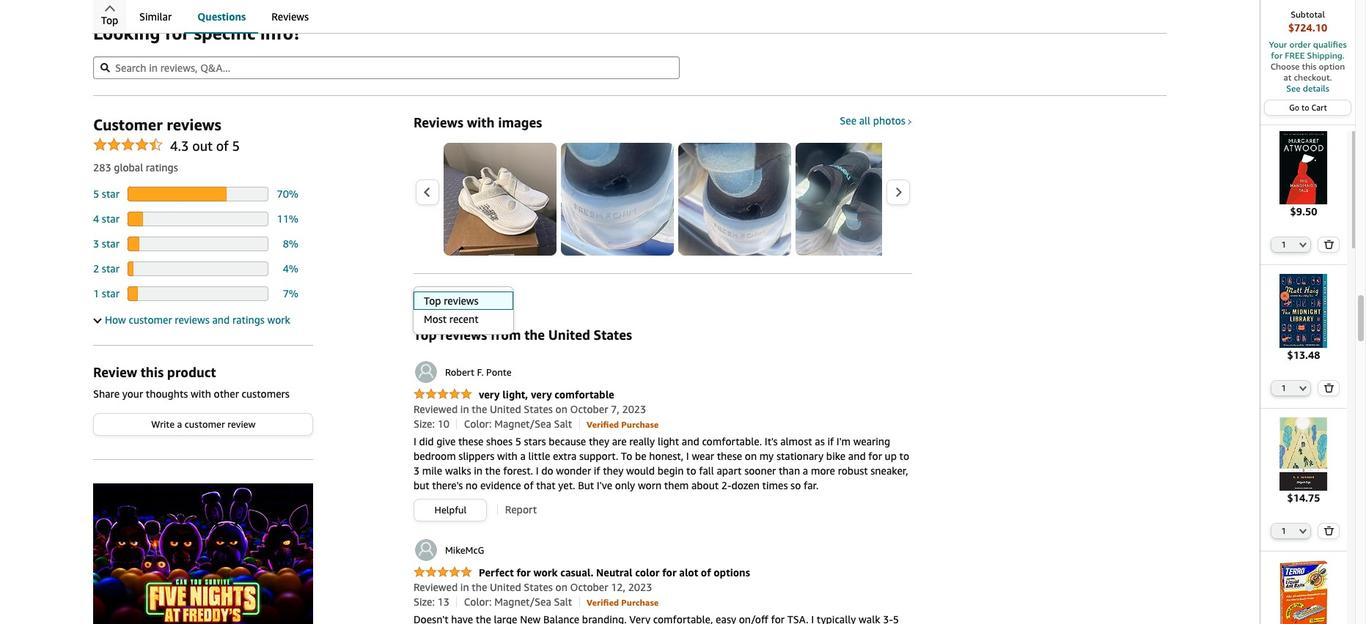 Task type: locate. For each thing, give the bounding box(es) containing it.
$724.10
[[1288, 21, 1327, 34]]

customer right how
[[129, 314, 172, 327]]

states up 'comfortable' on the left
[[594, 327, 632, 343]]

| image right the 10
[[456, 420, 457, 430]]

purchase
[[621, 419, 659, 430], [621, 598, 659, 609]]

to right up
[[900, 450, 909, 463]]

thoughts
[[146, 388, 188, 401]]

1 vertical spatial on
[[745, 450, 757, 463]]

see all photos
[[840, 115, 906, 127]]

reviews
[[167, 116, 221, 135], [435, 290, 463, 299], [444, 295, 479, 307], [175, 314, 210, 327], [440, 327, 487, 343]]

2 star from the top
[[102, 213, 119, 225]]

salt up because
[[554, 418, 572, 430]]

1 vertical spatial states
[[524, 403, 553, 416]]

in for perfect
[[460, 581, 469, 594]]

reviews up most
[[435, 290, 463, 299]]

on
[[556, 403, 568, 416], [745, 450, 757, 463], [556, 581, 568, 594]]

0 vertical spatial size:
[[414, 418, 435, 430]]

with down the product
[[191, 388, 211, 401]]

states down 'perfect for work casual.  neutral color for alot of options' link
[[524, 581, 553, 594]]

0 horizontal spatial to
[[686, 465, 696, 477]]

5 progress bar from the top
[[128, 287, 268, 302]]

Search in reviews, Q&A... search field
[[93, 57, 680, 80]]

1 vertical spatial with
[[191, 388, 211, 401]]

2 horizontal spatial to
[[1302, 103, 1310, 112]]

0 vertical spatial reviewed
[[414, 403, 458, 416]]

0 vertical spatial verified
[[587, 419, 619, 430]]

2 reviewed from the top
[[414, 581, 458, 594]]

very
[[479, 389, 500, 401], [531, 389, 552, 401]]

do
[[541, 465, 553, 477]]

magnet/sea down reviewed in the united states on october 12, 2023
[[494, 596, 551, 609]]

write
[[151, 419, 175, 431]]

| image up because
[[579, 420, 580, 430]]

reviews for reviews
[[272, 10, 309, 23]]

info?
[[260, 23, 301, 44]]

1 up the midnight library: a gma book club pick (a novel) image
[[1282, 240, 1286, 250]]

star right 2
[[102, 263, 119, 275]]

1 horizontal spatial ratings
[[232, 314, 265, 327]]

on left my
[[745, 450, 757, 463]]

0 horizontal spatial a
[[177, 419, 182, 431]]

options
[[714, 567, 750, 579]]

2 horizontal spatial i
[[686, 450, 689, 463]]

in inside i did give these shoes 5 stars because they are really light and comfortable. it's almost as if i'm wearing bedroom slippers with a little extra support. to be honest, i wear these on my stationary bike and for up to 3 mile walks in the forest. i do wonder if they would begin to fall apart sooner than a more robust sneaker, but there's no evidence of that yet. but i've only worn them about 2-dozen times so far.
[[474, 465, 483, 477]]

top reviews element
[[93, 96, 1366, 625]]

5 star
[[93, 188, 119, 201]]

0 vertical spatial verified purchase link
[[587, 418, 659, 430]]

1 vertical spatial verified
[[587, 598, 619, 609]]

color: magnet/sea salt for for
[[464, 596, 572, 609]]

these up apart
[[717, 450, 742, 463]]

top for top
[[101, 14, 118, 26]]

and up wear
[[682, 436, 699, 448]]

how customer reviews and ratings work button
[[93, 313, 290, 328]]

1 vertical spatial salt
[[554, 596, 572, 609]]

the inside i did give these shoes 5 stars because they are really light and comfortable. it's almost as if i'm wearing bedroom slippers with a little extra support. to be honest, i wear these on my stationary bike and for up to 3 mile walks in the forest. i do wonder if they would begin to fall apart sooner than a more robust sneaker, but there's no evidence of that yet. but i've only worn them about 2-dozen times so far.
[[485, 465, 501, 477]]

0 vertical spatial with
[[467, 115, 495, 131]]

report link
[[505, 504, 537, 516]]

verified
[[587, 419, 619, 430], [587, 598, 619, 609]]

there's
[[432, 480, 463, 492]]

2 vertical spatial with
[[497, 450, 518, 463]]

1 horizontal spatial reviews
[[414, 115, 463, 131]]

dropdown image left delete image
[[1300, 385, 1307, 391]]

verified purchase down 12,
[[587, 598, 659, 609]]

shoes
[[486, 436, 513, 448]]

1 vertical spatial verified purchase link
[[587, 596, 659, 609]]

free
[[1285, 50, 1305, 61]]

1 vertical spatial united
[[490, 403, 521, 416]]

5 left stars
[[515, 436, 521, 448]]

None submit
[[1319, 238, 1339, 252], [1319, 381, 1339, 396], [1319, 524, 1339, 539], [1319, 238, 1339, 252], [1319, 381, 1339, 396], [1319, 524, 1339, 539]]

a right write
[[177, 419, 182, 431]]

salt down casual.
[[554, 596, 572, 609]]

with inside review this product share your thoughts with other customers
[[191, 388, 211, 401]]

bedroom
[[414, 450, 456, 463]]

1 horizontal spatial 3
[[414, 465, 420, 477]]

4 star from the top
[[102, 263, 119, 275]]

1 down 2
[[93, 288, 99, 300]]

this up see details link
[[1302, 61, 1317, 72]]

star for 5 star
[[102, 188, 119, 201]]

0 vertical spatial delete image
[[1324, 240, 1335, 250]]

0 vertical spatial they
[[589, 436, 609, 448]]

2023 for reviewed in the united states on october 7, 2023
[[622, 403, 646, 416]]

1 horizontal spatial to
[[900, 450, 909, 463]]

very up reviewed in the united states on october 7, 2023
[[531, 389, 552, 401]]

2023 down the color at the left
[[628, 581, 652, 594]]

on inside i did give these shoes 5 stars because they are really light and comfortable. it's almost as if i'm wearing bedroom slippers with a little extra support. to be honest, i wear these on my stationary bike and for up to 3 mile walks in the forest. i do wonder if they would begin to fall apart sooner than a more robust sneaker, but there's no evidence of that yet. but i've only worn them about 2-dozen times so far.
[[745, 450, 757, 463]]

1 vertical spatial magnet/sea
[[494, 596, 551, 609]]

2 vertical spatial to
[[686, 465, 696, 477]]

write a customer review link
[[94, 415, 312, 436]]

2 horizontal spatial a
[[803, 465, 808, 477]]

list box
[[413, 292, 513, 328]]

but
[[414, 480, 429, 492]]

customer inside dropdown button
[[129, 314, 172, 327]]

1 vertical spatial this
[[141, 365, 164, 381]]

2 verified purchase from the top
[[587, 598, 659, 609]]

to inside go to cart link
[[1302, 103, 1310, 112]]

see left all at top right
[[840, 115, 857, 127]]

1 for $14.75
[[1282, 526, 1286, 536]]

1 vertical spatial in
[[474, 465, 483, 477]]

5 star from the top
[[102, 288, 119, 300]]

at
[[1284, 72, 1292, 83]]

would
[[626, 465, 655, 477]]

1 horizontal spatial this
[[1302, 61, 1317, 72]]

1 vertical spatial reviewed
[[414, 581, 458, 594]]

dropdown image down $9.50
[[1300, 242, 1307, 248]]

the down perfect at bottom left
[[472, 581, 487, 594]]

and up the product
[[212, 314, 230, 327]]

star for 1 star
[[102, 288, 119, 300]]

of left that
[[524, 480, 534, 492]]

star up 4 star
[[102, 188, 119, 201]]

1 vertical spatial delete image
[[1324, 526, 1335, 536]]

0 horizontal spatial i
[[414, 436, 416, 448]]

1 horizontal spatial a
[[520, 450, 526, 463]]

with
[[467, 115, 495, 131], [191, 388, 211, 401], [497, 450, 518, 463]]

2 vertical spatial a
[[803, 465, 808, 477]]

2023 for reviewed in the united states on october 12, 2023
[[628, 581, 652, 594]]

list box containing top reviews
[[413, 292, 513, 328]]

0 horizontal spatial reviews
[[272, 10, 309, 23]]

1 horizontal spatial very
[[531, 389, 552, 401]]

2 magnet/sea from the top
[[494, 596, 551, 609]]

0 horizontal spatial see
[[840, 115, 857, 127]]

of inside i did give these shoes 5 stars because they are really light and comfortable. it's almost as if i'm wearing bedroom slippers with a little extra support. to be honest, i wear these on my stationary bike and for up to 3 mile walks in the forest. i do wonder if they would begin to fall apart sooner than a more robust sneaker, but there's no evidence of that yet. but i've only worn them about 2-dozen times so far.
[[524, 480, 534, 492]]

work down 7%
[[267, 314, 290, 327]]

see up go
[[1286, 83, 1301, 94]]

0 vertical spatial purchase
[[621, 419, 659, 430]]

so
[[791, 480, 801, 492]]

$14.75
[[1287, 492, 1320, 504]]

states for comfortable
[[524, 403, 553, 416]]

1 vertical spatial color:
[[464, 596, 492, 609]]

delete image for $9.50
[[1324, 240, 1335, 250]]

color:
[[464, 418, 492, 430], [464, 596, 492, 609]]

united for very
[[490, 403, 521, 416]]

with inside i did give these shoes 5 stars because they are really light and comfortable. it's almost as if i'm wearing bedroom slippers with a little extra support. to be honest, i wear these on my stationary bike and for up to 3 mile walks in the forest. i do wonder if they would begin to fall apart sooner than a more robust sneaker, but there's no evidence of that yet. but i've only worn them about 2-dozen times so far.
[[497, 450, 518, 463]]

0 vertical spatial color:
[[464, 418, 492, 430]]

2 horizontal spatial 5
[[515, 436, 521, 448]]

only
[[615, 480, 635, 492]]

1 vertical spatial of
[[524, 480, 534, 492]]

for inside i did give these shoes 5 stars because they are really light and comfortable. it's almost as if i'm wearing bedroom slippers with a little extra support. to be honest, i wear these on my stationary bike and for up to 3 mile walks in the forest. i do wonder if they would begin to fall apart sooner than a more robust sneaker, but there's no evidence of that yet. but i've only worn them about 2-dozen times so far.
[[869, 450, 882, 463]]

and inside dropdown button
[[212, 314, 230, 327]]

work up reviewed in the united states on october 12, 2023
[[533, 567, 558, 579]]

reviews for reviews with images
[[414, 115, 463, 131]]

2 horizontal spatial and
[[848, 450, 866, 463]]

2 vertical spatial of
[[701, 567, 711, 579]]

out
[[192, 138, 213, 154]]

for inside your order qualifies for free shipping. choose this option at checkout. see details
[[1271, 50, 1283, 61]]

see inside top reviews element
[[840, 115, 857, 127]]

reviews for customer reviews
[[167, 116, 221, 135]]

very light, very comfortable
[[479, 389, 614, 401]]

0 vertical spatial on
[[556, 403, 568, 416]]

7% link
[[283, 288, 298, 300]]

1 vertical spatial and
[[682, 436, 699, 448]]

1 reviewed from the top
[[414, 403, 458, 416]]

0 vertical spatial color: magnet/sea salt
[[464, 418, 572, 430]]

qualifies
[[1313, 39, 1347, 50]]

1 vertical spatial verified purchase
[[587, 598, 659, 609]]

delete image up the midnight library: a gma book club pick (a novel) image
[[1324, 240, 1335, 250]]

star for 2 star
[[102, 263, 119, 275]]

see
[[1286, 83, 1301, 94], [840, 115, 857, 127]]

1 salt from the top
[[554, 418, 572, 430]]

verified purchase link for 12,
[[587, 596, 659, 609]]

october for casual.
[[570, 581, 608, 594]]

1 horizontal spatial if
[[828, 436, 834, 448]]

reviewed
[[414, 403, 458, 416], [414, 581, 458, 594]]

a up forest.
[[520, 450, 526, 463]]

color: magnet/sea salt for light,
[[464, 418, 572, 430]]

progress bar for 3 star
[[128, 237, 268, 252]]

color: right 13
[[464, 596, 492, 609]]

color: magnet/sea salt down reviewed in the united states on october 12, 2023
[[464, 596, 572, 609]]

robust
[[838, 465, 868, 477]]

color: up shoes
[[464, 418, 492, 430]]

with down shoes
[[497, 450, 518, 463]]

star right 4
[[102, 213, 119, 225]]

as
[[815, 436, 825, 448]]

0 horizontal spatial ratings
[[146, 162, 178, 174]]

dropdown image
[[1300, 242, 1307, 248], [501, 292, 508, 298], [1300, 385, 1307, 391], [1300, 529, 1307, 535]]

reviewed for 13
[[414, 581, 458, 594]]

review this product share your thoughts with other customers
[[93, 365, 290, 401]]

0 vertical spatial these
[[458, 436, 484, 448]]

honest,
[[649, 450, 684, 463]]

reviewed in the united states on october 12, 2023
[[414, 581, 652, 594]]

progress bar
[[128, 187, 268, 202], [128, 212, 268, 227], [128, 237, 268, 252], [128, 262, 268, 277], [128, 287, 268, 302]]

october down 'perfect for work casual.  neutral color for alot of options' link
[[570, 581, 608, 594]]

verified down 12,
[[587, 598, 619, 609]]

go to cart
[[1289, 103, 1327, 112]]

customer left review
[[185, 419, 225, 431]]

color: for perfect for work casual.  neutral color for alot of options
[[464, 596, 492, 609]]

ratings
[[146, 162, 178, 174], [232, 314, 265, 327]]

perfect for work casual.  neutral color for alot of options link
[[414, 567, 750, 580]]

70% link
[[277, 188, 298, 201]]

and up robust
[[848, 450, 866, 463]]

0 horizontal spatial these
[[458, 436, 484, 448]]

3 progress bar from the top
[[128, 237, 268, 252]]

2 purchase from the top
[[621, 598, 659, 609]]

1 star from the top
[[102, 188, 119, 201]]

apart
[[717, 465, 742, 477]]

3 up 2
[[93, 238, 99, 250]]

1 verified purchase from the top
[[587, 419, 659, 430]]

2 delete image from the top
[[1324, 526, 1335, 536]]

verified purchase link
[[587, 418, 659, 430], [587, 596, 659, 609]]

united down the very light, very comfortable link
[[490, 403, 521, 416]]

2023 right the 7,
[[622, 403, 646, 416]]

with left the images
[[467, 115, 495, 131]]

perfect
[[479, 567, 514, 579]]

1 magnet/sea from the top
[[494, 418, 551, 430]]

for left free
[[1271, 50, 1283, 61]]

reviews up 'out' in the top left of the page
[[167, 116, 221, 135]]

verified purchase link down 12,
[[587, 596, 659, 609]]

5 right 'out' in the top left of the page
[[232, 138, 240, 154]]

malgudi days (penguin classics) image
[[1267, 418, 1341, 491]]

3 up but
[[414, 465, 420, 477]]

2 salt from the top
[[554, 596, 572, 609]]

reviewed up the size: 13
[[414, 581, 458, 594]]

reviews up info?
[[272, 10, 309, 23]]

purchase for reviewed in the united states on october 7, 2023
[[621, 419, 659, 430]]

for up reviewed in the united states on october 12, 2023
[[517, 567, 531, 579]]

0 vertical spatial see
[[1286, 83, 1301, 94]]

very down f.
[[479, 389, 500, 401]]

on for perfect for work casual.  neutral color for alot of options
[[556, 581, 568, 594]]

these
[[458, 436, 484, 448], [717, 450, 742, 463]]

1 color: from the top
[[464, 418, 492, 430]]

on down casual.
[[556, 581, 568, 594]]

2 verified purchase link from the top
[[587, 596, 659, 609]]

salt for casual.
[[554, 596, 572, 609]]

star
[[102, 188, 119, 201], [102, 213, 119, 225], [102, 238, 119, 250], [102, 263, 119, 275], [102, 288, 119, 300]]

verified down the 7,
[[587, 419, 619, 430]]

8%
[[283, 238, 298, 250]]

reviews up previous icon
[[414, 115, 463, 131]]

1 size: from the top
[[414, 418, 435, 430]]

0 horizontal spatial 5
[[93, 188, 99, 201]]

dropdown image for $9.50
[[1300, 242, 1307, 248]]

they
[[589, 436, 609, 448], [603, 465, 624, 477]]

3 star
[[93, 238, 119, 250]]

1 very from the left
[[479, 389, 500, 401]]

star down 2 star in the left top of the page
[[102, 288, 119, 300]]

4 progress bar from the top
[[128, 262, 268, 277]]

0 horizontal spatial if
[[594, 465, 600, 477]]

go
[[1289, 103, 1300, 112]]

of
[[216, 138, 229, 154], [524, 480, 534, 492], [701, 567, 711, 579]]

1 horizontal spatial see
[[1286, 83, 1301, 94]]

i left wear
[[686, 450, 689, 463]]

1 vertical spatial see
[[840, 115, 857, 127]]

verified purchase
[[587, 419, 659, 430], [587, 598, 659, 609]]

1 color: magnet/sea salt from the top
[[464, 418, 572, 430]]

1 delete image from the top
[[1324, 240, 1335, 250]]

Helpful submit
[[414, 500, 486, 521]]

be
[[635, 450, 647, 463]]

dropdown image up from
[[501, 292, 508, 298]]

0 vertical spatial this
[[1302, 61, 1317, 72]]

| image down 'perfect for work casual.  neutral color for alot of options' link
[[579, 598, 580, 608]]

neutral
[[596, 567, 633, 579]]

wonder
[[556, 465, 591, 477]]

0 vertical spatial reviews
[[272, 10, 309, 23]]

5 up 4
[[93, 188, 99, 201]]

for left alot
[[662, 567, 677, 579]]

1 vertical spatial i
[[686, 450, 689, 463]]

1 progress bar from the top
[[128, 187, 268, 202]]

wear
[[692, 450, 714, 463]]

1 horizontal spatial customer
[[185, 419, 225, 431]]

begin
[[658, 465, 684, 477]]

reviews for top reviews most recent
[[444, 295, 479, 307]]

size: left 13
[[414, 596, 435, 609]]

reviews up most recent "link"
[[444, 295, 479, 307]]

questions
[[197, 10, 246, 23]]

this up thoughts
[[141, 365, 164, 381]]

united for work
[[490, 581, 521, 594]]

0 vertical spatial verified purchase
[[587, 419, 659, 430]]

0 horizontal spatial customer
[[129, 314, 172, 327]]

1 vertical spatial purchase
[[621, 598, 659, 609]]

0 vertical spatial work
[[267, 314, 290, 327]]

2 progress bar from the top
[[128, 212, 268, 227]]

reviews down recent
[[440, 327, 487, 343]]

0 horizontal spatial with
[[191, 388, 211, 401]]

give
[[437, 436, 456, 448]]

verified for 7,
[[587, 419, 619, 430]]

4.3 out of 5
[[170, 138, 240, 154]]

1 vertical spatial customer
[[185, 419, 225, 431]]

0 vertical spatial in
[[460, 403, 469, 416]]

purchase for reviewed in the united states on october 12, 2023
[[621, 598, 659, 609]]

states down very light, very comfortable
[[524, 403, 553, 416]]

0 horizontal spatial and
[[212, 314, 230, 327]]

| image
[[456, 420, 457, 430], [579, 420, 580, 430], [456, 598, 457, 608], [579, 598, 580, 608]]

your order qualifies for free shipping. choose this option at checkout. see details
[[1269, 39, 1347, 94]]

reviews for top reviews
[[435, 290, 463, 299]]

delete image
[[1324, 240, 1335, 250], [1324, 526, 1335, 536]]

october down 'comfortable' on the left
[[570, 403, 608, 416]]

1 purchase from the top
[[621, 419, 659, 430]]

2 verified from the top
[[587, 598, 619, 609]]

united up 'comfortable' on the left
[[548, 327, 590, 343]]

they up i've
[[603, 465, 624, 477]]

2 size: from the top
[[414, 596, 435, 609]]

1 horizontal spatial i
[[536, 465, 539, 477]]

magnet/sea down reviewed in the united states on october 7, 2023
[[494, 418, 551, 430]]

progress bar for 4 star
[[128, 212, 268, 227]]

united
[[548, 327, 590, 343], [490, 403, 521, 416], [490, 581, 521, 594]]

to right go
[[1302, 103, 1310, 112]]

the up evidence
[[485, 465, 501, 477]]

of right alot
[[701, 567, 711, 579]]

2 vertical spatial 5
[[515, 436, 521, 448]]

0 vertical spatial october
[[570, 403, 608, 416]]

if right as
[[828, 436, 834, 448]]

1 horizontal spatial and
[[682, 436, 699, 448]]

united down perfect at bottom left
[[490, 581, 521, 594]]

1 vertical spatial 2023
[[628, 581, 652, 594]]

a down stationary
[[803, 465, 808, 477]]

2 vertical spatial and
[[848, 450, 866, 463]]

reviews inside top reviews most recent
[[444, 295, 479, 307]]

in down robert f. ponte link
[[460, 403, 469, 416]]

1 verified from the top
[[587, 419, 619, 430]]

1 vertical spatial ratings
[[232, 314, 265, 327]]

3 star from the top
[[102, 238, 119, 250]]

2 october from the top
[[570, 581, 608, 594]]

all
[[859, 115, 871, 127]]

on down very light, very comfortable
[[556, 403, 568, 416]]

0 horizontal spatial 3
[[93, 238, 99, 250]]

top inside top reviews most recent
[[424, 295, 441, 307]]

1 vertical spatial color: magnet/sea salt
[[464, 596, 572, 609]]

these up slippers
[[458, 436, 484, 448]]

star up 2 star in the left top of the page
[[102, 238, 119, 250]]

| image right 13
[[456, 598, 457, 608]]

0 vertical spatial customer
[[129, 314, 172, 327]]

2 color: from the top
[[464, 596, 492, 609]]

1 vertical spatial reviews
[[414, 115, 463, 131]]

0 vertical spatial magnet/sea
[[494, 418, 551, 430]]

1 up "terro t300b liquid ant killer, 12 bait stations" image
[[1282, 526, 1286, 536]]

0 horizontal spatial this
[[141, 365, 164, 381]]

$13.48
[[1287, 349, 1320, 361]]

see inside your order qualifies for free shipping. choose this option at checkout. see details
[[1286, 83, 1301, 94]]

list
[[444, 143, 1366, 256]]

previous image
[[423, 187, 431, 198]]

magnet/sea for for
[[494, 596, 551, 609]]

report
[[505, 504, 537, 516]]

0 vertical spatial 3
[[93, 238, 99, 250]]

yet.
[[558, 480, 575, 492]]

for down similar
[[165, 23, 189, 44]]

1 left delete image
[[1282, 383, 1286, 393]]

they up support.
[[589, 436, 609, 448]]

progress bar for 2 star
[[128, 262, 268, 277]]

in down mikemcg
[[460, 581, 469, 594]]

verified purchase link down the 7,
[[587, 418, 659, 430]]

size:
[[414, 418, 435, 430], [414, 596, 435, 609]]

0 vertical spatial and
[[212, 314, 230, 327]]

size: up did
[[414, 418, 435, 430]]

verified purchase down the 7,
[[587, 419, 659, 430]]

expand image
[[93, 316, 102, 324]]

1 vertical spatial these
[[717, 450, 742, 463]]

1 october from the top
[[570, 403, 608, 416]]

to left the fall
[[686, 465, 696, 477]]

i left did
[[414, 436, 416, 448]]

reviews up the product
[[175, 314, 210, 327]]

0 horizontal spatial work
[[267, 314, 290, 327]]

0 vertical spatial to
[[1302, 103, 1310, 112]]

0 vertical spatial of
[[216, 138, 229, 154]]

dropdown image down "$14.75"
[[1300, 529, 1307, 535]]

1 verified purchase link from the top
[[587, 418, 659, 430]]

see all photos link
[[840, 115, 912, 127]]

2 color: magnet/sea salt from the top
[[464, 596, 572, 609]]



Task type: vqa. For each thing, say whether or not it's contained in the screenshot.
Theragun Relief Handheld Percussion Massage Gun - Easy-To-Use, Comfortable & Light Personal Massager For Every Day Pain Re... image
no



Task type: describe. For each thing, give the bounding box(es) containing it.
wearing
[[853, 436, 890, 448]]

subtotal
[[1291, 9, 1325, 20]]

reviews for top reviews from the united states
[[440, 327, 487, 343]]

progress bar for 1 star
[[128, 287, 268, 302]]

times
[[762, 480, 788, 492]]

ponte
[[486, 367, 512, 378]]

color
[[635, 567, 660, 579]]

option
[[1319, 61, 1345, 72]]

4%
[[283, 263, 298, 275]]

progress bar for 5 star
[[128, 187, 268, 202]]

comfortable
[[555, 389, 614, 401]]

than
[[779, 465, 800, 477]]

stationary
[[777, 450, 824, 463]]

0 horizontal spatial of
[[216, 138, 229, 154]]

1 inside top reviews element
[[93, 288, 99, 300]]

0 vertical spatial states
[[594, 327, 632, 343]]

1 vertical spatial they
[[603, 465, 624, 477]]

top for top reviews from the united states
[[414, 327, 437, 343]]

3 inside i did give these shoes 5 stars because they are really light and comfortable. it's almost as if i'm wearing bedroom slippers with a little extra support. to be honest, i wear these on my stationary bike and for up to 3 mile walks in the forest. i do wonder if they would begin to fall apart sooner than a more robust sneaker, but there's no evidence of that yet. but i've only worn them about 2-dozen times so far.
[[414, 465, 420, 477]]

ratings inside dropdown button
[[232, 314, 265, 327]]

in for very
[[460, 403, 469, 416]]

photos
[[873, 115, 906, 127]]

review
[[227, 419, 256, 431]]

checkout.
[[1294, 72, 1332, 83]]

top for top reviews most recent
[[424, 295, 441, 307]]

verified purchase link for 7,
[[587, 418, 659, 430]]

details
[[1303, 83, 1329, 94]]

7,
[[611, 403, 620, 416]]

1 for $9.50
[[1282, 240, 1286, 250]]

2 star
[[93, 263, 119, 275]]

size: for size: 13
[[414, 596, 435, 609]]

specific
[[194, 23, 256, 44]]

1 vertical spatial if
[[594, 465, 600, 477]]

i'm
[[837, 436, 851, 448]]

delete image for $14.75
[[1324, 526, 1335, 536]]

your
[[1269, 39, 1287, 50]]

extra
[[553, 450, 577, 463]]

light
[[658, 436, 679, 448]]

robert f. ponte link
[[414, 360, 512, 385]]

customer
[[93, 116, 163, 135]]

4.3
[[170, 138, 189, 154]]

work inside dropdown button
[[267, 314, 290, 327]]

size: 10
[[414, 418, 450, 430]]

1 horizontal spatial with
[[467, 115, 495, 131]]

verified for 12,
[[587, 598, 619, 609]]

the down f.
[[472, 403, 487, 416]]

search image
[[100, 63, 110, 73]]

other
[[214, 388, 239, 401]]

i've
[[597, 480, 612, 492]]

slippers
[[459, 450, 494, 463]]

are
[[612, 436, 627, 448]]

casual.
[[561, 567, 594, 579]]

1 for $13.48
[[1282, 383, 1286, 393]]

this inside your order qualifies for free shipping. choose this option at checkout. see details
[[1302, 61, 1317, 72]]

your
[[122, 388, 143, 401]]

images
[[498, 115, 542, 131]]

0 vertical spatial 5
[[232, 138, 240, 154]]

2-
[[722, 480, 732, 492]]

that
[[536, 480, 556, 492]]

star for 3 star
[[102, 238, 119, 250]]

the right from
[[524, 327, 545, 343]]

1 star
[[93, 288, 119, 300]]

star for 4 star
[[102, 213, 119, 225]]

top for top reviews
[[419, 290, 433, 299]]

verified purchase for 7,
[[587, 419, 659, 430]]

magnet/sea for light,
[[494, 418, 551, 430]]

more
[[811, 465, 835, 477]]

see details link
[[1268, 83, 1348, 94]]

5 star link
[[93, 188, 119, 201]]

the handmaid&#39;s tale image
[[1267, 131, 1341, 205]]

mikemcg
[[445, 545, 484, 557]]

0 vertical spatial if
[[828, 436, 834, 448]]

10
[[437, 418, 450, 430]]

this inside review this product share your thoughts with other customers
[[141, 365, 164, 381]]

0 vertical spatial united
[[548, 327, 590, 343]]

dozen
[[732, 480, 760, 492]]

cart
[[1312, 103, 1327, 112]]

top reviews option
[[413, 292, 513, 310]]

helpful
[[435, 504, 467, 516]]

shipping.
[[1307, 50, 1345, 61]]

1 vertical spatial a
[[520, 450, 526, 463]]

on for very light, very comfortable
[[556, 403, 568, 416]]

| image
[[497, 506, 498, 516]]

1 star link
[[93, 288, 119, 300]]

dropdown image for $13.48
[[1300, 385, 1307, 391]]

far.
[[804, 480, 819, 492]]

looking for specific info?
[[93, 23, 301, 44]]

283
[[93, 162, 111, 174]]

up
[[885, 450, 897, 463]]

next image
[[895, 187, 903, 198]]

customer reviews
[[93, 116, 221, 135]]

0 vertical spatial i
[[414, 436, 416, 448]]

top reviews most recent
[[424, 295, 479, 326]]

dropdown image for $14.75
[[1300, 529, 1307, 535]]

similar
[[139, 10, 172, 23]]

0 vertical spatial a
[[177, 419, 182, 431]]

top reviews from the united states
[[414, 327, 632, 343]]

reviews with images
[[414, 115, 542, 131]]

color: for very light, very comfortable
[[464, 418, 492, 430]]

walks
[[445, 465, 471, 477]]

terro t300b liquid ant killer, 12 bait stations image
[[1267, 561, 1341, 625]]

size: for size: 10
[[414, 418, 435, 430]]

almost
[[780, 436, 812, 448]]

states for casual.
[[524, 581, 553, 594]]

order
[[1290, 39, 1311, 50]]

2 vertical spatial i
[[536, 465, 539, 477]]

1 vertical spatial 5
[[93, 188, 99, 201]]

12,
[[611, 581, 626, 594]]

2 very from the left
[[531, 389, 552, 401]]

top reviews
[[419, 290, 463, 299]]

11% link
[[277, 213, 298, 225]]

robert f. ponte
[[445, 367, 512, 378]]

list inside top reviews element
[[444, 143, 1366, 256]]

reviews inside "how customer reviews and ratings work" dropdown button
[[175, 314, 210, 327]]

support.
[[579, 450, 618, 463]]

0 vertical spatial ratings
[[146, 162, 178, 174]]

from
[[491, 327, 521, 343]]

1 vertical spatial to
[[900, 450, 909, 463]]

them
[[664, 480, 689, 492]]

1 vertical spatial work
[[533, 567, 558, 579]]

top reviews link
[[414, 292, 513, 310]]

4 star
[[93, 213, 119, 225]]

5 inside i did give these shoes 5 stars because they are really light and comfortable. it's almost as if i'm wearing bedroom slippers with a little extra support. to be honest, i wear these on my stationary bike and for up to 3 mile walks in the forest. i do wonder if they would begin to fall apart sooner than a more robust sneaker, but there's no evidence of that yet. but i've only worn them about 2-dozen times so far.
[[515, 436, 521, 448]]

70%
[[277, 188, 298, 201]]

recent
[[449, 313, 479, 326]]

size: 13
[[414, 596, 450, 609]]

283 global ratings
[[93, 162, 178, 174]]

delete image
[[1324, 383, 1335, 393]]

subtotal $724.10
[[1288, 9, 1327, 34]]

mikemcg link
[[414, 538, 484, 563]]

the midnight library: a gma book club pick (a novel) image
[[1267, 275, 1341, 348]]

reviewed for 10
[[414, 403, 458, 416]]

13
[[437, 596, 450, 609]]

light,
[[503, 389, 528, 401]]

how
[[105, 314, 126, 327]]

october for comfortable
[[570, 403, 608, 416]]

verified purchase for 12,
[[587, 598, 659, 609]]

about
[[692, 480, 719, 492]]

no
[[466, 480, 478, 492]]

salt for comfortable
[[554, 418, 572, 430]]

because
[[549, 436, 586, 448]]

to
[[621, 450, 632, 463]]

most
[[424, 313, 447, 326]]



